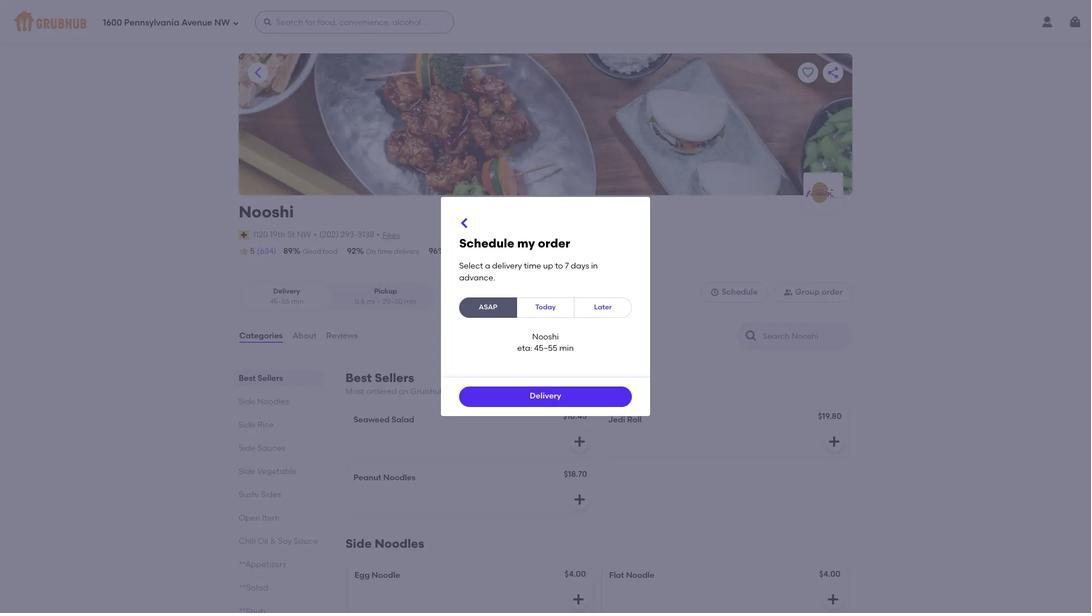 Task type: describe. For each thing, give the bounding box(es) containing it.
schedule button
[[701, 283, 768, 303]]

1120 19th st nw button
[[253, 229, 312, 242]]

noodle for egg noodle
[[372, 571, 400, 581]]

select a delivery time up to 7 days in advance.
[[459, 262, 598, 283]]

nooshi eta: 45–55 min
[[517, 333, 574, 354]]

on time delivery
[[366, 248, 420, 256]]

side vegetable
[[239, 467, 297, 477]]

save this restaurant button
[[798, 63, 819, 83]]

92
[[347, 247, 356, 256]]

best for best sellers most ordered on grubhub
[[346, 371, 372, 385]]

a
[[485, 262, 490, 271]]

option group containing delivery 45–55 min
[[239, 283, 434, 312]]

96
[[429, 247, 438, 256]]

$19.80
[[818, 412, 842, 422]]

(202) 293-3138 button
[[319, 229, 374, 241]]

on
[[399, 387, 409, 397]]

st
[[287, 230, 295, 240]]

sushi sides tab
[[239, 489, 318, 501]]

later
[[594, 304, 612, 312]]

svg image inside schedule button
[[710, 288, 719, 297]]

side up the egg
[[346, 537, 372, 552]]

pickup 0.6 mi • 20–30 min
[[355, 288, 417, 306]]

chili
[[239, 537, 256, 547]]

asap
[[479, 304, 498, 312]]

&
[[270, 537, 276, 547]]

correct
[[448, 248, 473, 256]]

side rice
[[239, 421, 274, 430]]

group order
[[795, 288, 843, 297]]

min inside pickup 0.6 mi • 20–30 min
[[404, 298, 417, 306]]

days
[[571, 262, 589, 271]]

salad
[[392, 416, 414, 425]]

categories
[[239, 331, 283, 341]]

(202)
[[319, 230, 339, 240]]

roll
[[627, 416, 642, 425]]

fees
[[383, 231, 400, 240]]

star icon image
[[239, 246, 250, 258]]

• inside pickup 0.6 mi • 20–30 min
[[378, 298, 380, 306]]

best sellers
[[239, 374, 283, 384]]

flat noodle
[[609, 571, 655, 581]]

delivery 45–55 min
[[270, 288, 304, 306]]

293-
[[341, 230, 358, 240]]

rice
[[257, 421, 274, 430]]

open item
[[239, 514, 280, 524]]

1600 pennsylvania avenue nw
[[103, 17, 230, 28]]

side sauces tab
[[239, 443, 318, 455]]

sauce
[[294, 537, 318, 547]]

45–55 inside nooshi eta: 45–55 min
[[534, 344, 558, 354]]

pennsylvania
[[124, 17, 179, 28]]

1600
[[103, 17, 122, 28]]

search icon image
[[745, 330, 758, 343]]

1120 19th st nw
[[253, 230, 311, 240]]

pickup
[[374, 288, 397, 296]]

5
[[250, 247, 255, 256]]

3138
[[358, 230, 374, 240]]

order for correct order
[[475, 248, 493, 256]]

1 horizontal spatial order
[[538, 237, 570, 251]]

**appetizers
[[239, 561, 286, 570]]

Search Nooshi search field
[[762, 331, 849, 342]]

today button
[[517, 298, 575, 318]]

egg
[[355, 571, 370, 581]]

**salad tab
[[239, 583, 318, 595]]

delivery for 92
[[394, 248, 420, 256]]

my
[[517, 237, 535, 251]]

side vegetable tab
[[239, 466, 318, 478]]

• left (202)
[[314, 230, 317, 240]]

egg noodle
[[355, 571, 400, 581]]

food
[[323, 248, 338, 256]]

delivery button
[[459, 387, 632, 407]]

asap button
[[459, 298, 517, 318]]

save this restaurant image
[[802, 66, 815, 80]]

good food
[[303, 248, 338, 256]]

best sellers tab
[[239, 373, 318, 385]]

min inside delivery 45–55 min
[[291, 298, 304, 306]]

chili oil & soy sauce
[[239, 537, 318, 547]]

jedi roll
[[608, 416, 642, 425]]

best for best sellers
[[239, 374, 256, 384]]

**salad
[[239, 584, 268, 594]]

peanut noodles
[[354, 474, 416, 483]]

sellers for best sellers
[[258, 374, 283, 384]]

(634)
[[257, 247, 276, 256]]

caret left icon image
[[251, 66, 265, 80]]



Task type: locate. For each thing, give the bounding box(es) containing it.
45–55 up categories
[[270, 298, 290, 306]]

nooshi up eta:
[[532, 333, 559, 342]]

1 vertical spatial delivery
[[492, 262, 522, 271]]

side left rice
[[239, 421, 255, 430]]

order
[[538, 237, 570, 251], [475, 248, 493, 256], [822, 288, 843, 297]]

1 vertical spatial schedule
[[722, 288, 758, 297]]

eta:
[[517, 344, 532, 354]]

0 horizontal spatial order
[[475, 248, 493, 256]]

min up 'about'
[[291, 298, 304, 306]]

45–55 right eta:
[[534, 344, 558, 354]]

2 horizontal spatial min
[[560, 344, 574, 354]]

to
[[555, 262, 563, 271]]

2 horizontal spatial order
[[822, 288, 843, 297]]

0 vertical spatial time
[[378, 248, 392, 256]]

1 horizontal spatial noodle
[[626, 571, 655, 581]]

delivery inside delivery 45–55 min
[[273, 288, 300, 296]]

side noodles up 'egg noodle'
[[346, 537, 424, 552]]

0 horizontal spatial sellers
[[258, 374, 283, 384]]

$4.00
[[565, 570, 586, 580], [819, 570, 841, 580]]

nw right the avenue
[[215, 17, 230, 28]]

sellers up 'side noodles' tab
[[258, 374, 283, 384]]

share icon image
[[827, 66, 840, 80]]

up
[[543, 262, 553, 271]]

noodle right the flat
[[626, 571, 655, 581]]

order for group order
[[822, 288, 843, 297]]

0 horizontal spatial schedule
[[459, 237, 515, 251]]

side for the side vegetable tab
[[239, 467, 255, 477]]

side for 'side noodles' tab
[[239, 397, 255, 407]]

noodles right peanut
[[383, 474, 416, 483]]

• right 3138 at the left top
[[377, 230, 380, 240]]

most
[[346, 387, 364, 397]]

best
[[346, 371, 372, 385], [239, 374, 256, 384]]

0 horizontal spatial time
[[378, 248, 392, 256]]

delivery for delivery
[[530, 392, 561, 402]]

noodles inside tab
[[257, 397, 289, 407]]

order up "a"
[[475, 248, 493, 256]]

later button
[[574, 298, 632, 318]]

order up to
[[538, 237, 570, 251]]

1 horizontal spatial best
[[346, 371, 372, 385]]

schedule
[[459, 237, 515, 251], [722, 288, 758, 297]]

svg image inside main navigation "navigation"
[[1069, 15, 1082, 29]]

vegetable
[[257, 467, 297, 477]]

1 horizontal spatial nooshi
[[532, 333, 559, 342]]

side noodles
[[239, 397, 289, 407], [346, 537, 424, 552]]

open item tab
[[239, 513, 318, 525]]

nooshi for nooshi eta: 45–55 min
[[532, 333, 559, 342]]

1 vertical spatial noodles
[[383, 474, 416, 483]]

1 horizontal spatial delivery
[[492, 262, 522, 271]]

noodles down best sellers tab
[[257, 397, 289, 407]]

time inside select a delivery time up to 7 days in advance.
[[524, 262, 541, 271]]

0 vertical spatial 45–55
[[270, 298, 290, 306]]

0 horizontal spatial best
[[239, 374, 256, 384]]

noodle for flat noodle
[[626, 571, 655, 581]]

1 vertical spatial time
[[524, 262, 541, 271]]

option group
[[239, 283, 434, 312]]

noodles
[[257, 397, 289, 407], [383, 474, 416, 483], [375, 537, 424, 552]]

0 vertical spatial nooshi
[[239, 202, 294, 222]]

1 vertical spatial side noodles
[[346, 537, 424, 552]]

oil
[[258, 537, 268, 547]]

order right group
[[822, 288, 843, 297]]

schedule for schedule
[[722, 288, 758, 297]]

7
[[565, 262, 569, 271]]

advance.
[[459, 273, 495, 283]]

$10.45
[[563, 412, 587, 422]]

reviews button
[[326, 316, 359, 357]]

0 horizontal spatial delivery
[[394, 248, 420, 256]]

open
[[239, 514, 260, 524]]

$4.00 for egg noodle
[[565, 570, 586, 580]]

side left sauces
[[239, 444, 255, 454]]

side inside 'tab'
[[239, 444, 255, 454]]

group
[[795, 288, 820, 297]]

0 vertical spatial delivery
[[394, 248, 420, 256]]

time left the up
[[524, 262, 541, 271]]

best inside tab
[[239, 374, 256, 384]]

1 vertical spatial 45–55
[[534, 344, 558, 354]]

nooshi up 1120 on the left of the page
[[239, 202, 294, 222]]

1 horizontal spatial nw
[[297, 230, 311, 240]]

schedule my order
[[459, 237, 570, 251]]

correct order
[[448, 248, 493, 256]]

0 horizontal spatial $4.00
[[565, 570, 586, 580]]

today
[[536, 304, 556, 312]]

delivery inside delivery button
[[530, 392, 561, 402]]

nooshi logo image
[[804, 180, 844, 206]]

good
[[303, 248, 321, 256]]

min inside nooshi eta: 45–55 min
[[560, 344, 574, 354]]

0 vertical spatial delivery
[[273, 288, 300, 296]]

avenue
[[181, 17, 212, 28]]

nw for 1600 pennsylvania avenue nw
[[215, 17, 230, 28]]

sauces
[[257, 444, 285, 454]]

45–55 inside delivery 45–55 min
[[270, 298, 290, 306]]

jedi
[[608, 416, 625, 425]]

1 horizontal spatial time
[[524, 262, 541, 271]]

side noodles up rice
[[239, 397, 289, 407]]

delivery down fees button
[[394, 248, 420, 256]]

1 $4.00 from the left
[[565, 570, 586, 580]]

**appetizers tab
[[239, 559, 318, 571]]

0 vertical spatial side noodles
[[239, 397, 289, 407]]

delivery for schedule my order
[[492, 262, 522, 271]]

min
[[291, 298, 304, 306], [404, 298, 417, 306], [560, 344, 574, 354]]

0 horizontal spatial nw
[[215, 17, 230, 28]]

best sellers most ordered on grubhub
[[346, 371, 445, 397]]

45–55
[[270, 298, 290, 306], [534, 344, 558, 354]]

$18.70
[[564, 470, 587, 480]]

categories button
[[239, 316, 283, 357]]

1 horizontal spatial min
[[404, 298, 417, 306]]

peanut
[[354, 474, 382, 483]]

0 horizontal spatial min
[[291, 298, 304, 306]]

grubhub
[[410, 387, 445, 397]]

nw for 1120 19th st nw
[[297, 230, 311, 240]]

sellers up on
[[375, 371, 414, 385]]

side for side rice tab
[[239, 421, 255, 430]]

sushi
[[239, 491, 259, 500]]

89
[[283, 247, 293, 256]]

ordered
[[366, 387, 397, 397]]

side
[[239, 397, 255, 407], [239, 421, 255, 430], [239, 444, 255, 454], [239, 467, 255, 477], [346, 537, 372, 552]]

side for "side sauces" 'tab'
[[239, 444, 255, 454]]

seaweed
[[354, 416, 390, 425]]

on
[[366, 248, 376, 256]]

nw inside main navigation "navigation"
[[215, 17, 230, 28]]

1 vertical spatial nw
[[297, 230, 311, 240]]

people icon image
[[784, 288, 793, 297]]

side rice tab
[[239, 420, 318, 431]]

0 horizontal spatial nooshi
[[239, 202, 294, 222]]

about
[[293, 331, 317, 341]]

2 $4.00 from the left
[[819, 570, 841, 580]]

0 horizontal spatial delivery
[[273, 288, 300, 296]]

nw right st
[[297, 230, 311, 240]]

0.6
[[355, 298, 365, 306]]

0 horizontal spatial noodle
[[372, 571, 400, 581]]

fees button
[[382, 229, 401, 242]]

nw inside 1120 19th st nw button
[[297, 230, 311, 240]]

min right 20–30
[[404, 298, 417, 306]]

noodle right the egg
[[372, 571, 400, 581]]

20–30
[[383, 298, 403, 306]]

0 vertical spatial nw
[[215, 17, 230, 28]]

sellers for best sellers most ordered on grubhub
[[375, 371, 414, 385]]

•
[[314, 230, 317, 240], [377, 230, 380, 240], [378, 298, 380, 306]]

delivery inside select a delivery time up to 7 days in advance.
[[492, 262, 522, 271]]

2 vertical spatial noodles
[[375, 537, 424, 552]]

main navigation navigation
[[0, 0, 1091, 44]]

1 horizontal spatial 45–55
[[534, 344, 558, 354]]

1 horizontal spatial side noodles
[[346, 537, 424, 552]]

tab
[[239, 606, 318, 614]]

time right on
[[378, 248, 392, 256]]

soy
[[278, 537, 292, 547]]

1 horizontal spatial $4.00
[[819, 570, 841, 580]]

min right eta:
[[560, 344, 574, 354]]

nooshi inside nooshi eta: 45–55 min
[[532, 333, 559, 342]]

1 horizontal spatial sellers
[[375, 371, 414, 385]]

subscription pass image
[[239, 231, 250, 240]]

0 vertical spatial schedule
[[459, 237, 515, 251]]

mi
[[367, 298, 375, 306]]

flat
[[609, 571, 624, 581]]

delivery down eta:
[[530, 392, 561, 402]]

noodles up 'egg noodle'
[[375, 537, 424, 552]]

0 horizontal spatial side noodles
[[239, 397, 289, 407]]

nooshi for nooshi
[[239, 202, 294, 222]]

best up 'side noodles' tab
[[239, 374, 256, 384]]

sides
[[261, 491, 281, 500]]

1120
[[253, 230, 268, 240]]

1 horizontal spatial schedule
[[722, 288, 758, 297]]

schedule up search icon
[[722, 288, 758, 297]]

$4.00 for flat noodle
[[819, 570, 841, 580]]

• right mi in the top left of the page
[[378, 298, 380, 306]]

schedule for schedule my order
[[459, 237, 515, 251]]

sellers inside best sellers most ordered on grubhub
[[375, 371, 414, 385]]

1 vertical spatial delivery
[[530, 392, 561, 402]]

best up most
[[346, 371, 372, 385]]

order inside 'button'
[[822, 288, 843, 297]]

seaweed salad
[[354, 416, 414, 425]]

side sauces
[[239, 444, 285, 454]]

best inside best sellers most ordered on grubhub
[[346, 371, 372, 385]]

delivery for delivery 45–55 min
[[273, 288, 300, 296]]

nooshi
[[239, 202, 294, 222], [532, 333, 559, 342]]

select
[[459, 262, 483, 271]]

2 noodle from the left
[[626, 571, 655, 581]]

side up sushi
[[239, 467, 255, 477]]

svg image
[[263, 18, 272, 27], [232, 20, 239, 26], [828, 436, 841, 449], [572, 594, 586, 607]]

0 horizontal spatial 45–55
[[270, 298, 290, 306]]

1 noodle from the left
[[372, 571, 400, 581]]

1 vertical spatial nooshi
[[532, 333, 559, 342]]

sellers inside tab
[[258, 374, 283, 384]]

• (202) 293-3138 • fees
[[314, 230, 400, 240]]

19th
[[270, 230, 285, 240]]

1 horizontal spatial delivery
[[530, 392, 561, 402]]

group order button
[[774, 283, 853, 303]]

chili oil & soy sauce tab
[[239, 536, 318, 548]]

in
[[591, 262, 598, 271]]

schedule inside button
[[722, 288, 758, 297]]

schedule up "a"
[[459, 237, 515, 251]]

side noodles inside tab
[[239, 397, 289, 407]]

side noodles tab
[[239, 396, 318, 408]]

delivery right "a"
[[492, 262, 522, 271]]

item
[[262, 514, 280, 524]]

noodle
[[372, 571, 400, 581], [626, 571, 655, 581]]

0 vertical spatial noodles
[[257, 397, 289, 407]]

reviews
[[326, 331, 358, 341]]

svg image
[[1069, 15, 1082, 29], [458, 217, 472, 230], [710, 288, 719, 297], [573, 436, 587, 449], [573, 494, 587, 507], [827, 594, 840, 607]]

delivery
[[394, 248, 420, 256], [492, 262, 522, 271]]

delivery down 89
[[273, 288, 300, 296]]

about button
[[292, 316, 317, 357]]

side up side rice at the bottom left
[[239, 397, 255, 407]]



Task type: vqa. For each thing, say whether or not it's contained in the screenshot.
Rice
yes



